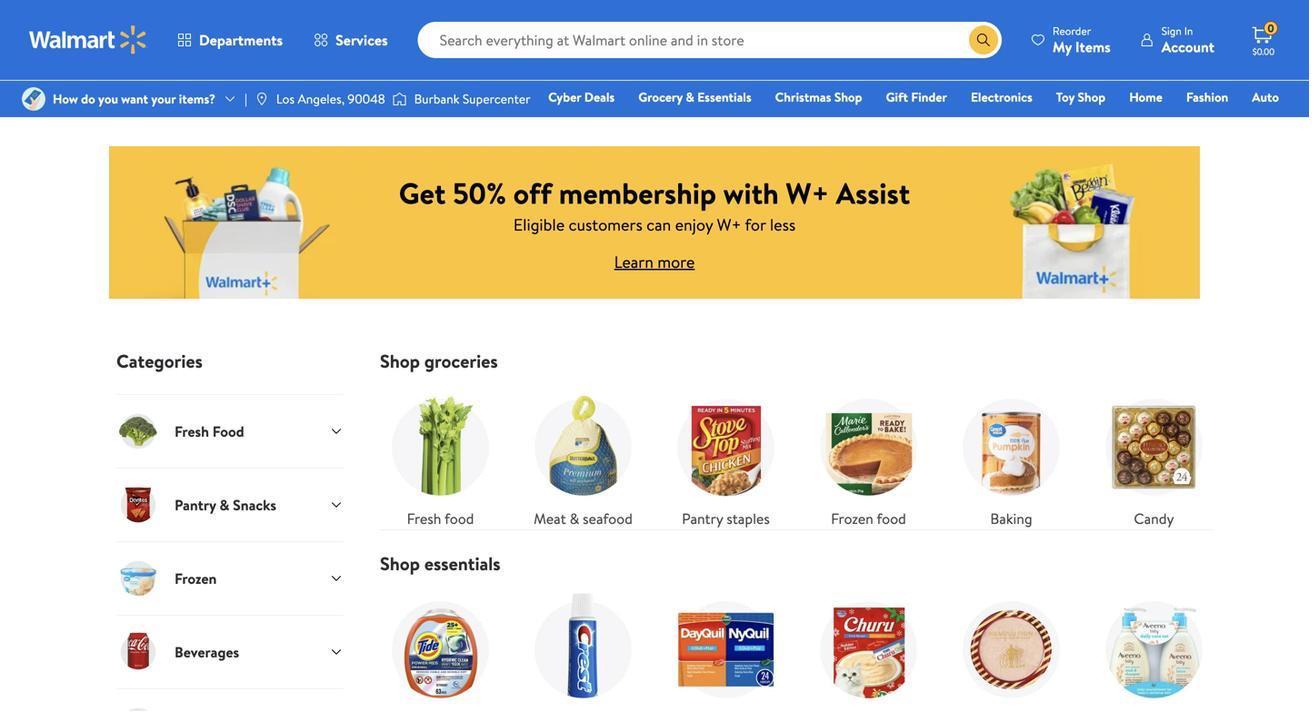 Task type: describe. For each thing, give the bounding box(es) containing it.
food
[[213, 422, 244, 442]]

toy shop link
[[1048, 87, 1114, 107]]

learn more link
[[614, 251, 695, 273]]

meat & seafood link
[[523, 387, 644, 530]]

cyber deals link
[[540, 87, 623, 107]]

christmas shop
[[775, 88, 862, 106]]

frozen food link
[[808, 387, 929, 530]]

essentials
[[424, 551, 501, 577]]

with
[[723, 173, 779, 213]]

cyber
[[548, 88, 581, 106]]

reorder my items
[[1053, 23, 1111, 57]]

reorder
[[1053, 23, 1091, 39]]

frozen food
[[831, 509, 906, 529]]

how
[[53, 90, 78, 108]]

gift
[[886, 88, 908, 106]]

shop up registry link
[[1078, 88, 1106, 106]]

Walmart Site-Wide search field
[[418, 22, 1002, 58]]

account
[[1162, 37, 1215, 57]]

pantry & snacks button
[[116, 468, 344, 542]]

toy shop
[[1056, 88, 1106, 106]]

membership
[[559, 173, 716, 213]]

toy
[[1056, 88, 1075, 106]]

auto link
[[1244, 87, 1288, 107]]

beverages
[[175, 643, 239, 663]]

fresh food link
[[380, 387, 501, 530]]

pantry & snacks
[[175, 495, 276, 515]]

home
[[1129, 88, 1163, 106]]

debit
[[1170, 114, 1201, 131]]

one debit link
[[1132, 113, 1210, 132]]

services
[[336, 30, 388, 50]]

sign in account
[[1162, 23, 1215, 57]]

christmas
[[775, 88, 831, 106]]

seafood
[[583, 509, 633, 529]]

groceries
[[424, 349, 498, 374]]

fresh for fresh food
[[175, 422, 209, 442]]

your
[[151, 90, 176, 108]]

learn more
[[614, 251, 695, 273]]

grocery & essentials
[[638, 88, 752, 106]]

departments button
[[162, 18, 298, 62]]

baking link
[[951, 387, 1072, 530]]

pantry staples link
[[666, 387, 786, 530]]

0
[[1268, 21, 1274, 36]]

walmart+
[[1225, 114, 1279, 131]]

beverages button
[[116, 616, 344, 689]]

can
[[647, 213, 671, 236]]

services button
[[298, 18, 403, 62]]

los
[[276, 90, 295, 108]]

staples
[[727, 509, 770, 529]]

|
[[245, 90, 247, 108]]

los angeles, 90048
[[276, 90, 385, 108]]

shop left 'groceries'
[[380, 349, 420, 374]]

do
[[81, 90, 95, 108]]

50%
[[453, 173, 506, 213]]

search icon image
[[976, 33, 991, 47]]

list for shop groceries
[[369, 373, 1226, 530]]

registry
[[1070, 114, 1116, 131]]

Search search field
[[418, 22, 1002, 58]]

& for seafood
[[570, 509, 579, 529]]

 image for los
[[254, 92, 269, 106]]

fashion link
[[1178, 87, 1237, 107]]

you
[[98, 90, 118, 108]]

electronics
[[971, 88, 1033, 106]]

gift finder link
[[878, 87, 956, 107]]

sign
[[1162, 23, 1182, 39]]

list for shop essentials
[[369, 576, 1226, 712]]

in
[[1185, 23, 1193, 39]]

meat & seafood
[[534, 509, 633, 529]]

off
[[513, 173, 552, 213]]

cyber deals
[[548, 88, 615, 106]]



Task type: locate. For each thing, give the bounding box(es) containing it.
1 horizontal spatial  image
[[254, 92, 269, 106]]

frozen
[[831, 509, 874, 529], [175, 569, 217, 589]]

less
[[770, 213, 796, 236]]

candy
[[1134, 509, 1174, 529]]

shop down "fresh food"
[[380, 551, 420, 577]]

electronics link
[[963, 87, 1041, 107]]

burbank
[[414, 90, 460, 108]]

fresh food
[[407, 509, 474, 529]]

eligible
[[514, 213, 565, 236]]

0 horizontal spatial fresh
[[175, 422, 209, 442]]

1 vertical spatial fresh
[[407, 509, 441, 529]]

walmart image
[[29, 25, 147, 55]]

1 horizontal spatial &
[[570, 509, 579, 529]]

w+ right the "with"
[[786, 173, 829, 213]]

fashion
[[1187, 88, 1229, 106]]

registry link
[[1062, 113, 1125, 132]]

w+ left 'for'
[[717, 213, 741, 236]]

& left snacks
[[220, 495, 229, 515]]

grocery
[[638, 88, 683, 106]]

1 food from the left
[[445, 509, 474, 529]]

0 horizontal spatial w+
[[717, 213, 741, 236]]

angeles,
[[298, 90, 345, 108]]

fresh food button
[[116, 395, 344, 468]]

items?
[[179, 90, 216, 108]]

meat
[[534, 509, 566, 529]]

fresh inside list
[[407, 509, 441, 529]]

 image
[[392, 90, 407, 108]]

fresh up shop essentials
[[407, 509, 441, 529]]

90048
[[348, 90, 385, 108]]

shop
[[834, 88, 862, 106], [1078, 88, 1106, 106], [380, 349, 420, 374], [380, 551, 420, 577]]

fresh inside dropdown button
[[175, 422, 209, 442]]

get 50% off membership with w+ assist. eligible customers can enjoy w+ for less. image
[[109, 147, 1200, 299]]

1 vertical spatial frozen
[[175, 569, 217, 589]]

1 horizontal spatial fresh
[[407, 509, 441, 529]]

pantry for pantry staples
[[682, 509, 723, 529]]

pantry for pantry & snacks
[[175, 495, 216, 515]]

grocery & essentials link
[[630, 87, 760, 107]]

1 horizontal spatial w+
[[786, 173, 829, 213]]

assist
[[836, 173, 910, 213]]

0 horizontal spatial pantry
[[175, 495, 216, 515]]

1 horizontal spatial pantry
[[682, 509, 723, 529]]

grab & go image
[[116, 705, 160, 712]]

fresh left food
[[175, 422, 209, 442]]

pantry inside list
[[682, 509, 723, 529]]

0 vertical spatial fresh
[[175, 422, 209, 442]]

one
[[1140, 114, 1167, 131]]

shop right christmas
[[834, 88, 862, 106]]

list containing fresh food
[[369, 373, 1226, 530]]

shop groceries
[[380, 349, 498, 374]]

frozen inside 'dropdown button'
[[175, 569, 217, 589]]

0 vertical spatial list
[[369, 373, 1226, 530]]

categories
[[116, 349, 203, 374]]

2 horizontal spatial &
[[686, 88, 695, 106]]

want
[[121, 90, 148, 108]]

pantry staples
[[682, 509, 770, 529]]

for
[[745, 213, 766, 236]]

fresh food
[[175, 422, 244, 442]]

frozen inside list
[[831, 509, 874, 529]]

how do you want your items?
[[53, 90, 216, 108]]

1 vertical spatial list
[[369, 576, 1226, 712]]

one debit
[[1140, 114, 1201, 131]]

enjoy
[[675, 213, 713, 236]]

food for fresh food
[[445, 509, 474, 529]]

frozen button
[[116, 542, 344, 616]]

0 horizontal spatial frozen
[[175, 569, 217, 589]]

essentials
[[698, 88, 752, 106]]

shop inside 'link'
[[834, 88, 862, 106]]

0 horizontal spatial food
[[445, 509, 474, 529]]

home link
[[1121, 87, 1171, 107]]

more
[[658, 251, 695, 273]]

0 vertical spatial frozen
[[831, 509, 874, 529]]

2 list from the top
[[369, 576, 1226, 712]]

finder
[[911, 88, 947, 106]]

0 horizontal spatial &
[[220, 495, 229, 515]]

christmas shop link
[[767, 87, 871, 107]]

fresh for fresh food
[[407, 509, 441, 529]]

& inside dropdown button
[[220, 495, 229, 515]]

& right the meat
[[570, 509, 579, 529]]

fresh
[[175, 422, 209, 442], [407, 509, 441, 529]]

frozen for frozen
[[175, 569, 217, 589]]

shop essentials
[[380, 551, 501, 577]]

 image right | at the top of page
[[254, 92, 269, 106]]

pantry
[[175, 495, 216, 515], [682, 509, 723, 529]]

auto registry
[[1070, 88, 1279, 131]]

gift finder
[[886, 88, 947, 106]]

2 food from the left
[[877, 509, 906, 529]]

& inside list
[[570, 509, 579, 529]]

1 list from the top
[[369, 373, 1226, 530]]

& for snacks
[[220, 495, 229, 515]]

$0.00
[[1253, 45, 1275, 58]]

w+
[[786, 173, 829, 213], [717, 213, 741, 236]]

pantry left snacks
[[175, 495, 216, 515]]

1 horizontal spatial food
[[877, 509, 906, 529]]

my
[[1053, 37, 1072, 57]]

 image for how
[[22, 87, 45, 111]]

baking
[[991, 509, 1033, 529]]

1 horizontal spatial frozen
[[831, 509, 874, 529]]

get
[[399, 173, 446, 213]]

pantry inside dropdown button
[[175, 495, 216, 515]]

walmart+ link
[[1217, 113, 1288, 132]]

pantry left staples at the right bottom of page
[[682, 509, 723, 529]]

food for frozen food
[[877, 509, 906, 529]]

list
[[369, 373, 1226, 530], [369, 576, 1226, 712]]

frozen for frozen food
[[831, 509, 874, 529]]

& right grocery
[[686, 88, 695, 106]]

deals
[[584, 88, 615, 106]]

items
[[1076, 37, 1111, 57]]

 image left how
[[22, 87, 45, 111]]

customers
[[569, 213, 643, 236]]

learn
[[614, 251, 654, 273]]

&
[[686, 88, 695, 106], [220, 495, 229, 515], [570, 509, 579, 529]]

get 50% off membership with w+ assist eligible customers can enjoy w+ for less
[[399, 173, 910, 236]]

departments
[[199, 30, 283, 50]]

0 horizontal spatial  image
[[22, 87, 45, 111]]

snacks
[[233, 495, 276, 515]]

 image
[[22, 87, 45, 111], [254, 92, 269, 106]]

& inside 'link'
[[686, 88, 695, 106]]

burbank supercenter
[[414, 90, 531, 108]]

& for essentials
[[686, 88, 695, 106]]

auto
[[1252, 88, 1279, 106]]



Task type: vqa. For each thing, say whether or not it's contained in the screenshot.
Benefits
no



